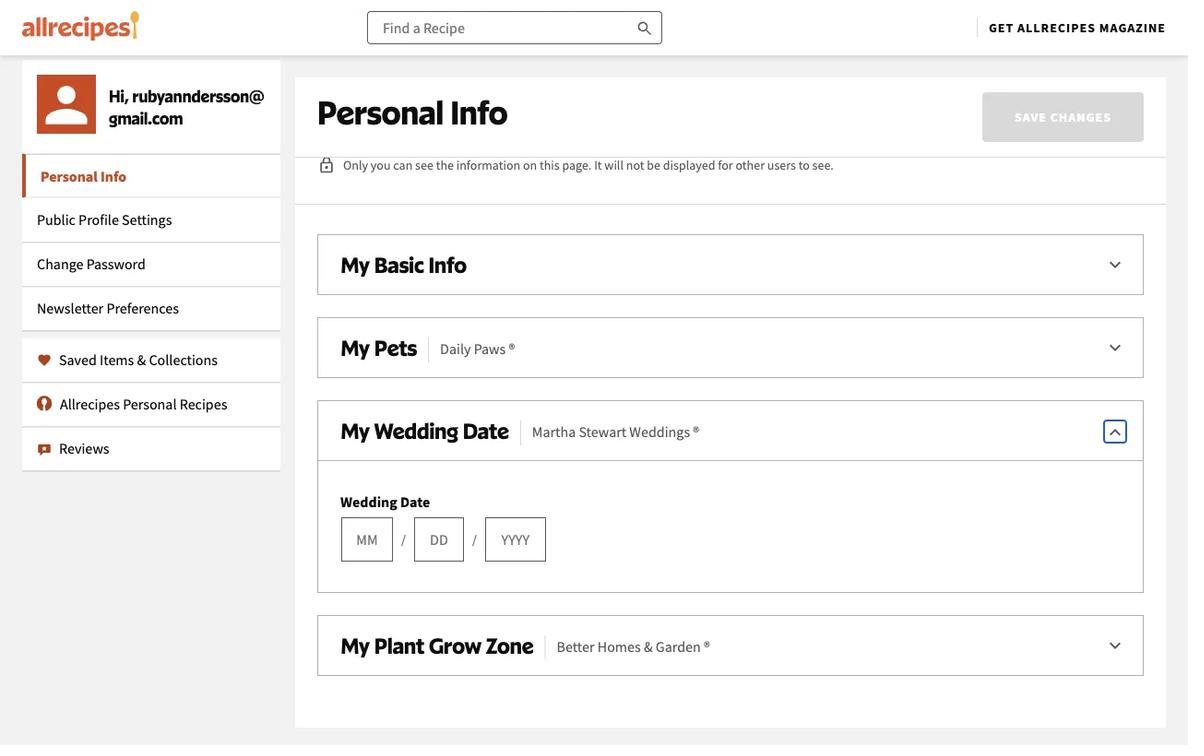 Task type: describe. For each thing, give the bounding box(es) containing it.
1 / from the left
[[401, 532, 406, 548]]

daily paws ®
[[440, 340, 515, 358]]

martha stewart weddings ®
[[532, 423, 700, 441]]

0 horizontal spatial date
[[400, 493, 430, 511]]

recipes
[[180, 395, 227, 414]]

page.
[[562, 157, 592, 173]]

newsletter preferences link
[[22, 287, 281, 331]]

not
[[626, 157, 645, 173]]

1 horizontal spatial meredith
[[718, 118, 780, 138]]

my for my wedding date
[[341, 418, 370, 444]]

these
[[317, 92, 359, 113]]

associated
[[687, 92, 761, 113]]

1 vertical spatial ®
[[693, 423, 700, 441]]

wedding date
[[341, 493, 430, 511]]

newsletter
[[37, 299, 104, 318]]

personalized
[[479, 118, 568, 138]]

0 horizontal spatial this
[[540, 157, 560, 173]]

1 vertical spatial you
[[371, 157, 391, 173]]

chevron image for my plant grow zone
[[1105, 636, 1127, 658]]

0 horizontal spatial meredith
[[566, 92, 628, 113]]

other
[[736, 157, 765, 173]]

2 horizontal spatial will
[[605, 157, 624, 173]]

1 vertical spatial wedding
[[341, 493, 397, 511]]

only
[[343, 157, 368, 173]]

my basic info
[[341, 251, 467, 278]]

information,
[[1056, 92, 1143, 113]]

your
[[798, 92, 830, 113]]

homes
[[598, 638, 641, 656]]

1 horizontal spatial personal info
[[317, 92, 508, 132]]

you inside these details will be used for all the meredith profiles associated with your email address. by filling out this information, you will receive a more personalized experience across all meredith websites.
[[317, 118, 343, 138]]

0 vertical spatial date
[[463, 418, 509, 444]]

receive
[[374, 118, 424, 138]]

experience
[[571, 118, 647, 138]]

newsletter preferences
[[37, 299, 179, 318]]

across
[[650, 118, 695, 138]]

to
[[799, 157, 810, 173]]

1 horizontal spatial will
[[412, 92, 436, 113]]

out
[[1000, 92, 1024, 113]]

more
[[439, 118, 475, 138]]

info inside personal info link
[[101, 167, 127, 186]]

reviews link
[[22, 427, 281, 471]]

websites.
[[783, 118, 849, 138]]

my pets
[[341, 335, 417, 361]]

saved items & collections link
[[22, 338, 281, 382]]

martha
[[532, 423, 576, 441]]

my for my pets
[[341, 335, 370, 361]]

get
[[989, 19, 1014, 36]]

address.
[[875, 92, 934, 113]]

1 chevron image from the top
[[1105, 255, 1127, 277]]

stewart
[[579, 423, 627, 441]]

garden
[[656, 638, 701, 656]]

my wedding date
[[341, 418, 509, 444]]

saved items & collections
[[59, 351, 218, 370]]

0 horizontal spatial personal info
[[41, 167, 127, 186]]

it
[[594, 157, 602, 173]]

information
[[457, 157, 521, 173]]

0 vertical spatial all
[[520, 92, 537, 113]]

2 vertical spatial ®
[[704, 638, 710, 656]]

these details will be used for all the meredith profiles associated with your email address. by filling out this information, you will receive a more personalized experience across all meredith websites.
[[317, 92, 1143, 138]]

filling
[[958, 92, 997, 113]]

collections
[[149, 351, 218, 370]]

my for my plant grow zone
[[341, 633, 370, 659]]

daily
[[440, 340, 471, 358]]

public
[[37, 211, 76, 229]]

0 vertical spatial info
[[451, 92, 508, 132]]

magazine
[[1100, 19, 1166, 36]]

can
[[393, 157, 413, 173]]

1 horizontal spatial all
[[698, 118, 715, 138]]

0 vertical spatial personal
[[317, 92, 444, 132]]

better
[[557, 638, 595, 656]]

zone
[[486, 633, 534, 659]]



Task type: locate. For each thing, give the bounding box(es) containing it.
a
[[427, 118, 435, 138]]

my left 'pets'
[[341, 335, 370, 361]]

0 vertical spatial ®
[[509, 340, 515, 358]]

1 my from the top
[[341, 251, 370, 278]]

0 horizontal spatial all
[[520, 92, 537, 113]]

this right out
[[1027, 92, 1053, 113]]

1 horizontal spatial this
[[1027, 92, 1053, 113]]

1 vertical spatial will
[[346, 118, 371, 138]]

0 horizontal spatial for
[[497, 92, 516, 113]]

chevron image
[[1105, 255, 1127, 277], [1105, 421, 1127, 443], [1105, 636, 1127, 658]]

1 vertical spatial &
[[644, 638, 653, 656]]

will
[[412, 92, 436, 113], [346, 118, 371, 138], [605, 157, 624, 173]]

0 horizontal spatial &
[[137, 351, 146, 370]]

4 my from the top
[[341, 633, 370, 659]]

my left basic
[[341, 251, 370, 278]]

profiles
[[632, 92, 684, 113]]

0 vertical spatial for
[[497, 92, 516, 113]]

be up more
[[439, 92, 457, 113]]

1 horizontal spatial for
[[718, 157, 733, 173]]

0 vertical spatial allrecipes
[[1018, 19, 1096, 36]]

weddings
[[630, 423, 690, 441]]

for left other
[[718, 157, 733, 173]]

/
[[401, 532, 406, 548], [472, 532, 477, 548]]

0 horizontal spatial ®
[[509, 340, 515, 358]]

public profile settings
[[37, 211, 172, 229]]

&
[[137, 351, 146, 370], [644, 638, 653, 656]]

for inside these details will be used for all the meredith profiles associated with your email address. by filling out this information, you will receive a more personalized experience across all meredith websites.
[[497, 92, 516, 113]]

be right not
[[647, 157, 661, 173]]

2 chevron image from the top
[[1105, 421, 1127, 443]]

Search text field
[[367, 11, 663, 44]]

personal down saved items & collections link
[[123, 395, 177, 414]]

you
[[317, 118, 343, 138], [371, 157, 391, 173]]

MM field
[[341, 518, 393, 562]]

0 horizontal spatial /
[[401, 532, 406, 548]]

info right basic
[[429, 251, 467, 278]]

allrecipes
[[1018, 19, 1096, 36], [60, 395, 120, 414]]

1 vertical spatial info
[[101, 167, 127, 186]]

allrecipes personal recipes link
[[22, 382, 281, 427]]

my plant grow zone
[[341, 633, 534, 659]]

users
[[768, 157, 796, 173]]

2 vertical spatial info
[[429, 251, 467, 278]]

1 horizontal spatial the
[[540, 92, 563, 113]]

public profile settings link
[[22, 198, 281, 242]]

2 my from the top
[[341, 335, 370, 361]]

0 horizontal spatial personal
[[41, 167, 98, 186]]

the up personalized
[[540, 92, 563, 113]]

personal info up can
[[317, 92, 508, 132]]

2 vertical spatial personal
[[123, 395, 177, 414]]

0 vertical spatial this
[[1027, 92, 1053, 113]]

change password link
[[22, 242, 281, 287]]

will down these
[[346, 118, 371, 138]]

settings
[[122, 211, 172, 229]]

personal up public
[[41, 167, 98, 186]]

® right weddings
[[693, 423, 700, 441]]

meredith
[[566, 92, 628, 113], [718, 118, 780, 138]]

1 horizontal spatial be
[[647, 157, 661, 173]]

you left can
[[371, 157, 391, 173]]

get allrecipes magazine
[[989, 19, 1166, 36]]

gmail.com
[[109, 108, 183, 128]]

will up a
[[412, 92, 436, 113]]

® right garden
[[704, 638, 710, 656]]

all
[[520, 92, 537, 113], [698, 118, 715, 138]]

allrecipes personal recipes
[[60, 395, 227, 414]]

basic
[[374, 251, 424, 278]]

wedding up wedding date
[[374, 418, 458, 444]]

0 vertical spatial &
[[137, 351, 146, 370]]

& for collections
[[137, 351, 146, 370]]

displayed
[[663, 157, 716, 173]]

2 / from the left
[[472, 532, 477, 548]]

1 horizontal spatial personal
[[123, 395, 177, 414]]

date left martha
[[463, 418, 509, 444]]

details
[[362, 92, 408, 113]]

DD field
[[414, 518, 464, 562]]

0 horizontal spatial will
[[346, 118, 371, 138]]

on
[[523, 157, 537, 173]]

0 horizontal spatial allrecipes
[[60, 395, 120, 414]]

by
[[937, 92, 954, 113]]

personal info
[[317, 92, 508, 132], [41, 167, 127, 186]]

for
[[497, 92, 516, 113], [718, 157, 733, 173]]

all up personalized
[[520, 92, 537, 113]]

allrecipes up reviews
[[60, 395, 120, 414]]

® right paws
[[509, 340, 515, 358]]

wedding
[[374, 418, 458, 444], [341, 493, 397, 511]]

& for garden
[[644, 638, 653, 656]]

1 vertical spatial all
[[698, 118, 715, 138]]

will right it
[[605, 157, 624, 173]]

3 my from the top
[[341, 418, 370, 444]]

be inside these details will be used for all the meredith profiles associated with your email address. by filling out this information, you will receive a more personalized experience across all meredith websites.
[[439, 92, 457, 113]]

only you can see the information on this page. it will not be displayed for other users to see.
[[343, 157, 834, 173]]

0 vertical spatial personal info
[[317, 92, 508, 132]]

this
[[1027, 92, 1053, 113], [540, 157, 560, 173]]

0 horizontal spatial you
[[317, 118, 343, 138]]

get allrecipes magazine link
[[989, 19, 1166, 36]]

the right see
[[436, 157, 454, 173]]

date up dd field
[[400, 493, 430, 511]]

change
[[37, 255, 83, 274]]

this inside these details will be used for all the meredith profiles associated with your email address. by filling out this information, you will receive a more personalized experience across all meredith websites.
[[1027, 92, 1053, 113]]

email
[[833, 92, 872, 113]]

all down the associated
[[698, 118, 715, 138]]

items
[[100, 351, 134, 370]]

1 vertical spatial for
[[718, 157, 733, 173]]

this right on
[[540, 157, 560, 173]]

change password
[[37, 255, 146, 274]]

personal up can
[[317, 92, 444, 132]]

1 vertical spatial this
[[540, 157, 560, 173]]

0 vertical spatial meredith
[[566, 92, 628, 113]]

the
[[540, 92, 563, 113], [436, 157, 454, 173]]

info
[[451, 92, 508, 132], [101, 167, 127, 186], [429, 251, 467, 278]]

0 vertical spatial will
[[412, 92, 436, 113]]

profile
[[79, 211, 119, 229]]

1 vertical spatial the
[[436, 157, 454, 173]]

& right items
[[137, 351, 146, 370]]

& right homes
[[644, 638, 653, 656]]

see
[[415, 157, 434, 173]]

1 horizontal spatial date
[[463, 418, 509, 444]]

plant
[[374, 633, 425, 659]]

YYYY field
[[485, 518, 546, 562]]

meredith down the associated
[[718, 118, 780, 138]]

1 horizontal spatial /
[[472, 532, 477, 548]]

®
[[509, 340, 515, 358], [693, 423, 700, 441], [704, 638, 710, 656]]

/ right dd field
[[472, 532, 477, 548]]

chevron image for my wedding date
[[1105, 421, 1127, 443]]

0 vertical spatial wedding
[[374, 418, 458, 444]]

reviews
[[59, 440, 109, 458]]

hi,
[[109, 86, 132, 105]]

wedding up mm field
[[341, 493, 397, 511]]

1 vertical spatial personal info
[[41, 167, 127, 186]]

pets
[[374, 335, 417, 361]]

1 horizontal spatial allrecipes
[[1018, 19, 1096, 36]]

2 vertical spatial chevron image
[[1105, 636, 1127, 658]]

preferences
[[106, 299, 179, 318]]

2 horizontal spatial personal
[[317, 92, 444, 132]]

/ left dd field
[[401, 532, 406, 548]]

chevron image
[[1105, 338, 1127, 360]]

0 vertical spatial chevron image
[[1105, 255, 1127, 277]]

be
[[439, 92, 457, 113], [647, 157, 661, 173]]

0 horizontal spatial the
[[436, 157, 454, 173]]

1 horizontal spatial you
[[371, 157, 391, 173]]

grow
[[429, 633, 482, 659]]

1 vertical spatial meredith
[[718, 118, 780, 138]]

used
[[460, 92, 494, 113]]

the inside these details will be used for all the meredith profiles associated with your email address. by filling out this information, you will receive a more personalized experience across all meredith websites.
[[540, 92, 563, 113]]

password
[[86, 255, 146, 274]]

personal info link
[[22, 154, 281, 198]]

paws
[[474, 340, 506, 358]]

for right the used
[[497, 92, 516, 113]]

1 horizontal spatial &
[[644, 638, 653, 656]]

0 horizontal spatial be
[[439, 92, 457, 113]]

my up wedding date
[[341, 418, 370, 444]]

2 horizontal spatial ®
[[704, 638, 710, 656]]

date
[[463, 418, 509, 444], [400, 493, 430, 511]]

0 vertical spatial the
[[540, 92, 563, 113]]

meredith up the experience
[[566, 92, 628, 113]]

1 vertical spatial allrecipes
[[60, 395, 120, 414]]

info up public profile settings
[[101, 167, 127, 186]]

1 vertical spatial date
[[400, 493, 430, 511]]

my left plant
[[341, 633, 370, 659]]

2 vertical spatial will
[[605, 157, 624, 173]]

1 vertical spatial chevron image
[[1105, 421, 1127, 443]]

personal info up profile
[[41, 167, 127, 186]]

1 vertical spatial personal
[[41, 167, 98, 186]]

info right a
[[451, 92, 508, 132]]

you down these
[[317, 118, 343, 138]]

my for my basic info
[[341, 251, 370, 278]]

0 vertical spatial you
[[317, 118, 343, 138]]

allrecipes right get
[[1018, 19, 1096, 36]]

rubyanndersson@
[[132, 86, 264, 105]]

saved
[[59, 351, 97, 370]]

3 chevron image from the top
[[1105, 636, 1127, 658]]

better homes & garden ®
[[557, 638, 710, 656]]

1 vertical spatial be
[[647, 157, 661, 173]]

0 vertical spatial be
[[439, 92, 457, 113]]

1 horizontal spatial ®
[[693, 423, 700, 441]]

rubyanndersson@ gmail.com
[[109, 86, 264, 128]]

with
[[764, 92, 795, 113]]

see.
[[813, 157, 834, 173]]



Task type: vqa. For each thing, say whether or not it's contained in the screenshot.
Meals to the top
no



